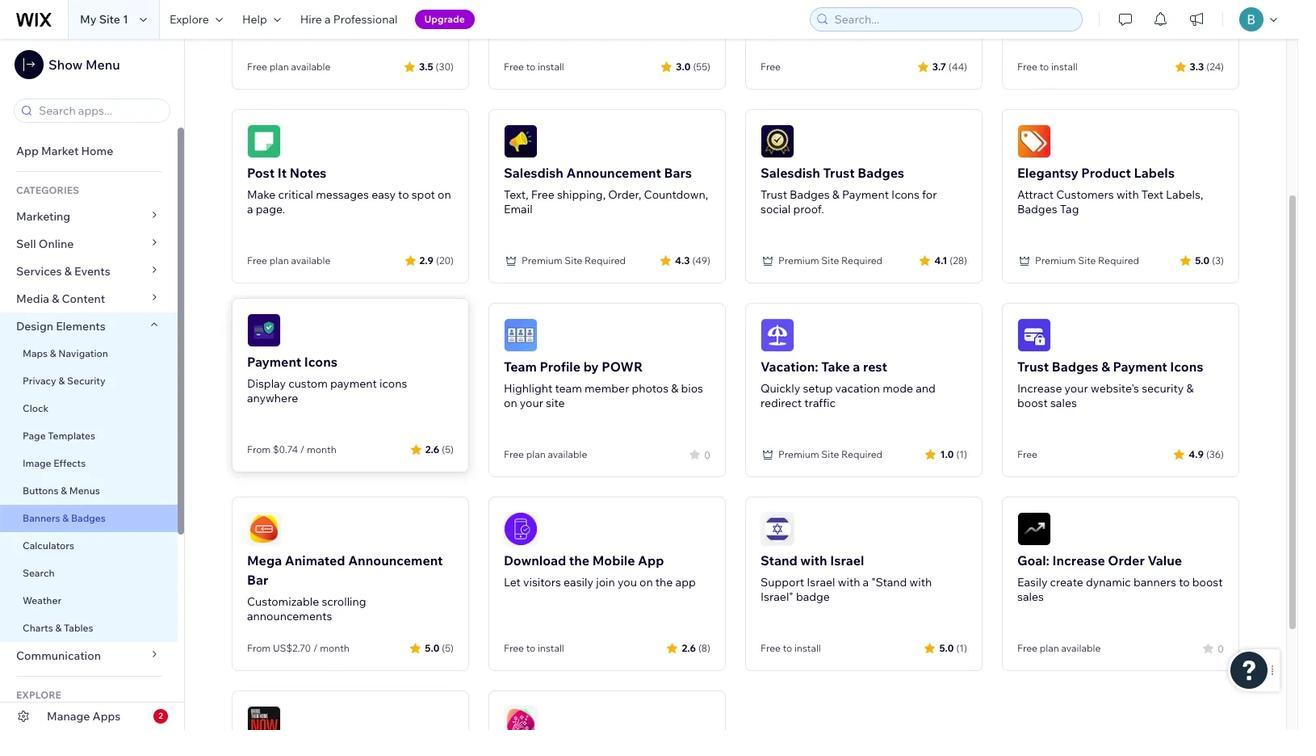 Task type: vqa. For each thing, say whether or not it's contained in the screenshot.


Task type: describe. For each thing, give the bounding box(es) containing it.
a inside hire a professional link
[[325, 12, 331, 27]]

my site 1
[[80, 12, 128, 27]]

stand with israel support israel with a "stand with israel" badge
[[761, 553, 932, 604]]

mega animated announcement bar logo image
[[247, 512, 281, 546]]

events
[[74, 264, 110, 279]]

hire a professional link
[[291, 0, 408, 39]]

powr
[[602, 359, 643, 375]]

premium site required for rest
[[779, 448, 883, 460]]

mega confetti effects logo image
[[504, 706, 538, 730]]

3.3
[[1190, 60, 1205, 72]]

to for 3.0 (55)
[[526, 61, 536, 73]]

sales inside trust badges & payment icons increase your website's security & boost sales
[[1051, 396, 1077, 410]]

available down critical
[[291, 254, 331, 267]]

salesdish for salesdish announcement bars
[[504, 165, 564, 181]]

templates
[[48, 430, 95, 442]]

premium for text,
[[522, 254, 563, 267]]

sidebar element
[[0, 39, 185, 730]]

security
[[1142, 381, 1185, 396]]

with inside elegantsy product labels attract customers with text labels, badges tag
[[1117, 187, 1140, 202]]

easily
[[1018, 575, 1048, 590]]

vacation: take a rest logo image
[[761, 318, 795, 352]]

customers
[[1057, 187, 1115, 202]]

privacy & security link
[[0, 368, 178, 395]]

sell online link
[[0, 230, 178, 258]]

design elements link
[[0, 313, 178, 340]]

0 horizontal spatial the
[[569, 553, 590, 569]]

scrolling
[[322, 595, 366, 609]]

highlight
[[504, 381, 553, 396]]

salesdish announcement bars logo image
[[504, 124, 538, 158]]

free right 1.0 (1)
[[1018, 448, 1038, 460]]

free plan available down page.
[[247, 254, 331, 267]]

professional
[[333, 12, 398, 27]]

traffic
[[805, 396, 836, 410]]

(1) for stand with israel
[[957, 642, 968, 654]]

a inside post it notes make critical messages easy to spot on a page.
[[247, 202, 253, 216]]

media
[[16, 292, 49, 306]]

mobile
[[593, 553, 635, 569]]

month for display
[[307, 443, 337, 456]]

sell online
[[16, 237, 74, 251]]

announcement inside salesdish announcement bars text, free shipping, order, countdown, email
[[567, 165, 661, 181]]

apps
[[93, 709, 121, 724]]

(28)
[[950, 254, 968, 266]]

tag
[[1060, 202, 1080, 216]]

required for announcement
[[585, 254, 626, 267]]

free plan available down create
[[1018, 642, 1101, 654]]

(5) for payment icons
[[442, 443, 454, 455]]

quickly
[[761, 381, 801, 396]]

4.3
[[675, 254, 690, 266]]

labels,
[[1167, 187, 1204, 202]]

1.0 (1)
[[941, 448, 968, 460]]

profile
[[540, 359, 581, 375]]

from us$2.70 / month
[[247, 642, 350, 654]]

"stand
[[872, 575, 907, 590]]

order
[[1109, 553, 1145, 569]]

charts & tables
[[23, 622, 93, 634]]

weather
[[23, 595, 61, 607]]

& left menus
[[61, 485, 67, 497]]

site
[[546, 396, 565, 410]]

from for bar
[[247, 642, 271, 654]]

team
[[555, 381, 582, 396]]

make
[[247, 187, 276, 202]]

to for 3.3 (24)
[[1040, 61, 1049, 73]]

team profile by powr highlight team member photos & bios on your site
[[504, 359, 704, 410]]

easy
[[372, 187, 396, 202]]

free plan available down hire at left top
[[247, 61, 331, 73]]

from for custom
[[247, 443, 271, 456]]

calculators
[[23, 540, 74, 552]]

free to install for 3.3 (24)
[[1018, 61, 1078, 73]]

1 horizontal spatial trust
[[824, 165, 855, 181]]

easily
[[564, 575, 594, 590]]

site for salesdish trust badges
[[822, 254, 840, 267]]

bar
[[247, 572, 268, 588]]

post it notes logo image
[[247, 124, 281, 158]]

stand with israel logo image
[[761, 512, 795, 546]]

upgrade
[[425, 13, 465, 25]]

plan down highlight
[[526, 448, 546, 460]]

Search... field
[[830, 8, 1078, 31]]

upgrade button
[[415, 10, 475, 29]]

rest
[[863, 359, 888, 375]]

online
[[39, 237, 74, 251]]

badges inside 'link'
[[71, 512, 106, 524]]

2.6 for app
[[682, 642, 696, 654]]

& left tables
[[55, 622, 62, 634]]

post
[[247, 165, 275, 181]]

dynamic
[[1086, 575, 1132, 590]]

announcement inside "mega animated announcement bar customizable scrolling announcements"
[[348, 553, 443, 569]]

premium for attract
[[1036, 254, 1076, 267]]

buttons & menus link
[[0, 477, 178, 505]]

& up website's
[[1102, 359, 1111, 375]]

& inside team profile by powr highlight team member photos & bios on your site
[[671, 381, 679, 396]]

1 vertical spatial the
[[656, 575, 673, 590]]

2
[[158, 711, 163, 721]]

on for post it notes
[[438, 187, 451, 202]]

let
[[504, 575, 521, 590]]

payment icons logo image
[[247, 313, 281, 347]]

hire
[[300, 12, 322, 27]]

your inside trust badges & payment icons increase your website's security & boost sales
[[1065, 381, 1089, 396]]

free right '(30)'
[[504, 61, 524, 73]]

download
[[504, 553, 566, 569]]

site left 1
[[99, 12, 120, 27]]

join
[[596, 575, 615, 590]]

4.3 (49)
[[675, 254, 711, 266]]

search link
[[0, 560, 178, 587]]

app inside sidebar element
[[16, 144, 39, 158]]

marketing
[[16, 209, 70, 224]]

5.0 for mega animated announcement bar
[[425, 642, 440, 654]]

free inside salesdish announcement bars text, free shipping, order, countdown, email
[[531, 187, 555, 202]]

salesdish announcement bars text, free shipping, order, countdown, email
[[504, 165, 709, 216]]

to inside goal: increase order value easily create dynamic banners to boost sales
[[1180, 575, 1190, 590]]

3.5 (30)
[[419, 60, 454, 72]]

vacation: take a rest quickly setup vacation mode and redirect traffic
[[761, 359, 936, 410]]

site for elegantsy product labels
[[1079, 254, 1097, 267]]

1.0
[[941, 448, 954, 460]]

free right (44)
[[1018, 61, 1038, 73]]

a inside vacation: take a rest quickly setup vacation mode and redirect traffic
[[853, 359, 861, 375]]

show menu
[[48, 57, 120, 73]]

banners & badges
[[23, 512, 106, 524]]

3.0 (55)
[[676, 60, 711, 72]]

banners & badges link
[[0, 505, 178, 532]]

badges inside elegantsy product labels attract customers with text labels, badges tag
[[1018, 202, 1058, 216]]

free down israel"
[[761, 642, 781, 654]]

& right banners
[[62, 512, 69, 524]]

help button
[[233, 0, 291, 39]]

media & content link
[[0, 285, 178, 313]]

(8)
[[699, 642, 711, 654]]

2.9 (20)
[[420, 254, 454, 266]]

5.0 (3)
[[1196, 254, 1225, 266]]

sales inside goal: increase order value easily create dynamic banners to boost sales
[[1018, 590, 1044, 604]]

premium for trust
[[779, 254, 820, 267]]

anywhere
[[247, 391, 298, 406]]

on for download the mobile app
[[640, 575, 653, 590]]

page
[[23, 430, 46, 442]]

mega
[[247, 553, 282, 569]]

buttons & menus
[[23, 485, 100, 497]]

icons inside trust badges & payment icons increase your website's security & boost sales
[[1171, 359, 1204, 375]]

3.0
[[676, 60, 691, 72]]

free down help
[[247, 61, 267, 73]]

premium for rest
[[779, 448, 820, 460]]

goal: increase order value logo image
[[1018, 512, 1052, 546]]

custom
[[288, 376, 328, 391]]

app inside download the mobile app let visitors easily join you on the app
[[638, 553, 664, 569]]

5.0 for elegantsy product labels
[[1196, 254, 1210, 266]]

value
[[1148, 553, 1183, 569]]

with right badge
[[838, 575, 861, 590]]

help
[[242, 12, 267, 27]]

stand
[[761, 553, 798, 569]]

notes
[[290, 165, 327, 181]]

setup
[[803, 381, 833, 396]]

labels
[[1135, 165, 1175, 181]]

4.1 (28)
[[935, 254, 968, 266]]

5.0 (1)
[[940, 642, 968, 654]]

free right (55)
[[761, 61, 781, 73]]

buttons
[[23, 485, 59, 497]]

to for 5.0 (1)
[[783, 642, 793, 654]]

content
[[62, 292, 105, 306]]

0 vertical spatial israel
[[831, 553, 865, 569]]

manage
[[47, 709, 90, 724]]

2.6 (8)
[[682, 642, 711, 654]]

install for 5.0 (1)
[[795, 642, 821, 654]]

show
[[48, 57, 83, 73]]



Task type: locate. For each thing, give the bounding box(es) containing it.
1 vertical spatial /
[[313, 642, 318, 654]]

1 vertical spatial on
[[504, 396, 518, 410]]

1 (1) from the top
[[957, 448, 968, 460]]

image effects link
[[0, 450, 178, 477]]

payment up the security
[[1114, 359, 1168, 375]]

increase up create
[[1053, 553, 1106, 569]]

app
[[676, 575, 696, 590]]

salesdish trust badges trust badges & payment icons for social proof.
[[761, 165, 937, 216]]

& left bios
[[671, 381, 679, 396]]

free to install for 2.6 (8)
[[504, 642, 565, 654]]

premium site required for attract
[[1036, 254, 1140, 267]]

from $0.74 / month
[[247, 443, 337, 456]]

salesdish inside salesdish trust badges trust badges & payment icons for social proof.
[[761, 165, 821, 181]]

app right the mobile
[[638, 553, 664, 569]]

announcement up order,
[[567, 165, 661, 181]]

order,
[[608, 187, 642, 202]]

(5)
[[442, 443, 454, 455], [442, 642, 454, 654]]

show menu button
[[15, 50, 120, 79]]

plan down help button on the top left of the page
[[270, 61, 289, 73]]

free down highlight
[[504, 448, 524, 460]]

increase
[[1018, 381, 1063, 396], [1053, 553, 1106, 569]]

& right the security
[[1187, 381, 1194, 396]]

1 horizontal spatial boost
[[1193, 575, 1223, 590]]

0 horizontal spatial payment
[[247, 354, 301, 370]]

required down salesdish trust badges trust badges & payment icons for social proof. at the right of the page
[[842, 254, 883, 267]]

on right 'you'
[[640, 575, 653, 590]]

sales down goal:
[[1018, 590, 1044, 604]]

0 horizontal spatial trust
[[761, 187, 788, 202]]

(1) for vacation: take a rest
[[957, 448, 968, 460]]

security
[[67, 375, 105, 387]]

critical
[[278, 187, 313, 202]]

to inside post it notes make critical messages easy to spot on a page.
[[398, 187, 409, 202]]

text,
[[504, 187, 529, 202]]

/ right $0.74
[[300, 443, 305, 456]]

free to install up elegantsy product labels logo
[[1018, 61, 1078, 73]]

site
[[99, 12, 120, 27], [565, 254, 583, 267], [822, 254, 840, 267], [1079, 254, 1097, 267], [822, 448, 840, 460]]

1 horizontal spatial your
[[1065, 381, 1089, 396]]

support
[[761, 575, 805, 590]]

product
[[1082, 165, 1132, 181]]

with right "stand
[[910, 575, 932, 590]]

page.
[[256, 202, 285, 216]]

required
[[585, 254, 626, 267], [842, 254, 883, 267], [1099, 254, 1140, 267], [842, 448, 883, 460]]

1 salesdish from the left
[[504, 165, 564, 181]]

trust left proof.
[[761, 187, 788, 202]]

payment up the display
[[247, 354, 301, 370]]

0 horizontal spatial your
[[520, 396, 544, 410]]

boost right banners
[[1193, 575, 1223, 590]]

calculators link
[[0, 532, 178, 560]]

sales left website's
[[1051, 396, 1077, 410]]

0 horizontal spatial 5.0
[[425, 642, 440, 654]]

1 horizontal spatial payment
[[843, 187, 889, 202]]

team profile by powr logo image
[[504, 318, 538, 352]]

install up elegantsy product labels logo
[[1052, 61, 1078, 73]]

0 horizontal spatial 2.6
[[426, 443, 440, 455]]

payment inside payment icons display custom payment icons anywhere
[[247, 354, 301, 370]]

clock
[[23, 402, 49, 414]]

5.0 for stand with israel
[[940, 642, 954, 654]]

2 horizontal spatial payment
[[1114, 359, 1168, 375]]

0 vertical spatial 0
[[705, 449, 711, 461]]

on down 'team'
[[504, 396, 518, 410]]

0 vertical spatial (5)
[[442, 443, 454, 455]]

install down visitors at the bottom
[[538, 642, 565, 654]]

2 horizontal spatial icons
[[1171, 359, 1204, 375]]

icons inside payment icons display custom payment icons anywhere
[[304, 354, 338, 370]]

0 vertical spatial on
[[438, 187, 451, 202]]

free to install for 3.0 (55)
[[504, 61, 565, 73]]

& left events on the left of the page
[[64, 264, 72, 279]]

icons up "custom"
[[304, 354, 338, 370]]

available down hire at left top
[[291, 61, 331, 73]]

trust badges & payment icons logo image
[[1018, 318, 1052, 352]]

page templates
[[23, 430, 97, 442]]

from left $0.74
[[247, 443, 271, 456]]

on
[[438, 187, 451, 202], [504, 396, 518, 410], [640, 575, 653, 590]]

on inside download the mobile app let visitors easily join you on the app
[[640, 575, 653, 590]]

/
[[300, 443, 305, 456], [313, 642, 318, 654]]

explore
[[170, 12, 209, 27]]

banners
[[1134, 575, 1177, 590]]

salesdish trust badges logo image
[[761, 124, 795, 158]]

a left rest
[[853, 359, 861, 375]]

5.0 (5)
[[425, 642, 454, 654]]

1 vertical spatial from
[[247, 642, 271, 654]]

your
[[1065, 381, 1089, 396], [520, 396, 544, 410]]

0 vertical spatial announcement
[[567, 165, 661, 181]]

1 horizontal spatial sales
[[1051, 396, 1077, 410]]

effects
[[54, 457, 86, 469]]

(20)
[[436, 254, 454, 266]]

0 horizontal spatial on
[[438, 187, 451, 202]]

boost inside goal: increase order value easily create dynamic banners to boost sales
[[1193, 575, 1223, 590]]

install down badge
[[795, 642, 821, 654]]

2 vertical spatial trust
[[1018, 359, 1050, 375]]

(3)
[[1213, 254, 1225, 266]]

proof.
[[794, 202, 824, 216]]

premium down proof.
[[779, 254, 820, 267]]

free plan available down site
[[504, 448, 588, 460]]

4.9
[[1189, 448, 1204, 460]]

3.3 (24)
[[1190, 60, 1225, 72]]

1 vertical spatial boost
[[1193, 575, 1223, 590]]

salesdish up "text,"
[[504, 165, 564, 181]]

1 horizontal spatial 0
[[1218, 643, 1225, 655]]

website's
[[1091, 381, 1140, 396]]

0 horizontal spatial announcement
[[348, 553, 443, 569]]

boost inside trust badges & payment icons increase your website's security & boost sales
[[1018, 396, 1048, 410]]

& right proof.
[[833, 187, 840, 202]]

1 vertical spatial app
[[638, 553, 664, 569]]

premium down the email
[[522, 254, 563, 267]]

a left page.
[[247, 202, 253, 216]]

premium site required down shipping,
[[522, 254, 626, 267]]

free to install up the salesdish announcement bars logo
[[504, 61, 565, 73]]

free down page.
[[247, 254, 267, 267]]

site down proof.
[[822, 254, 840, 267]]

1 vertical spatial month
[[320, 642, 350, 654]]

premium site required for trust
[[779, 254, 883, 267]]

the up easily
[[569, 553, 590, 569]]

payment inside salesdish trust badges trust badges & payment icons for social proof.
[[843, 187, 889, 202]]

the
[[569, 553, 590, 569], [656, 575, 673, 590]]

premium site required down tag
[[1036, 254, 1140, 267]]

icons inside salesdish trust badges trust badges & payment icons for social proof.
[[892, 187, 920, 202]]

required down 'vacation'
[[842, 448, 883, 460]]

1 vertical spatial (1)
[[957, 642, 968, 654]]

2 (5) from the top
[[442, 642, 454, 654]]

plan down easily
[[1040, 642, 1060, 654]]

premium down tag
[[1036, 254, 1076, 267]]

0 vertical spatial /
[[300, 443, 305, 456]]

3.5
[[419, 60, 433, 72]]

install for 3.0 (55)
[[538, 61, 565, 73]]

increase inside trust badges & payment icons increase your website's security & boost sales
[[1018, 381, 1063, 396]]

0 vertical spatial sales
[[1051, 396, 1077, 410]]

0 horizontal spatial salesdish
[[504, 165, 564, 181]]

1 vertical spatial 2.6
[[682, 642, 696, 654]]

privacy
[[23, 375, 56, 387]]

to
[[526, 61, 536, 73], [1040, 61, 1049, 73], [398, 187, 409, 202], [1180, 575, 1190, 590], [526, 642, 536, 654], [783, 642, 793, 654]]

2 horizontal spatial 5.0
[[1196, 254, 1210, 266]]

install up the salesdish announcement bars logo
[[538, 61, 565, 73]]

month right $0.74
[[307, 443, 337, 456]]

menu
[[86, 57, 120, 73]]

0 vertical spatial increase
[[1018, 381, 1063, 396]]

the left app
[[656, 575, 673, 590]]

communication
[[16, 649, 104, 663]]

clock link
[[0, 395, 178, 422]]

free down easily
[[1018, 642, 1038, 654]]

app left market
[[16, 144, 39, 158]]

israel right 'support'
[[807, 575, 836, 590]]

(1)
[[957, 448, 968, 460], [957, 642, 968, 654]]

2 horizontal spatial trust
[[1018, 359, 1050, 375]]

bring them home counter logo image
[[247, 706, 281, 730]]

1 horizontal spatial salesdish
[[761, 165, 821, 181]]

it
[[278, 165, 287, 181]]

1 vertical spatial sales
[[1018, 590, 1044, 604]]

services
[[16, 264, 62, 279]]

(5) for mega animated announcement bar
[[442, 642, 454, 654]]

explore
[[16, 689, 61, 701]]

market
[[41, 144, 79, 158]]

trust up proof.
[[824, 165, 855, 181]]

0 horizontal spatial sales
[[1018, 590, 1044, 604]]

/ for bar
[[313, 642, 318, 654]]

& inside salesdish trust badges trust badges & payment icons for social proof.
[[833, 187, 840, 202]]

search
[[23, 567, 55, 579]]

(36)
[[1207, 448, 1225, 460]]

download the mobile app logo image
[[504, 512, 538, 546]]

required down elegantsy product labels attract customers with text labels, badges tag
[[1099, 254, 1140, 267]]

israel right the stand
[[831, 553, 865, 569]]

on inside team profile by powr highlight team member photos & bios on your site
[[504, 396, 518, 410]]

1 vertical spatial trust
[[761, 187, 788, 202]]

1 horizontal spatial the
[[656, 575, 673, 590]]

spot
[[412, 187, 435, 202]]

0 vertical spatial month
[[307, 443, 337, 456]]

1 vertical spatial increase
[[1053, 553, 1106, 569]]

salesdish inside salesdish announcement bars text, free shipping, order, countdown, email
[[504, 165, 564, 181]]

site for vacation: take a rest
[[822, 448, 840, 460]]

0 vertical spatial the
[[569, 553, 590, 569]]

0 horizontal spatial 0
[[705, 449, 711, 461]]

salesdish for salesdish trust badges
[[761, 165, 821, 181]]

free to install for 5.0 (1)
[[761, 642, 821, 654]]

1 vertical spatial (5)
[[442, 642, 454, 654]]

payment
[[330, 376, 377, 391]]

install
[[538, 61, 565, 73], [1052, 61, 1078, 73], [538, 642, 565, 654], [795, 642, 821, 654]]

0 for value
[[1218, 643, 1225, 655]]

premium site required down traffic
[[779, 448, 883, 460]]

badges inside trust badges & payment icons increase your website's security & boost sales
[[1052, 359, 1099, 375]]

0 vertical spatial boost
[[1018, 396, 1048, 410]]

0 vertical spatial 2.6
[[426, 443, 440, 455]]

announcements
[[247, 609, 332, 624]]

us$2.70
[[273, 642, 311, 654]]

/ right us$2.70
[[313, 642, 318, 654]]

to down value
[[1180, 575, 1190, 590]]

&
[[833, 187, 840, 202], [64, 264, 72, 279], [52, 292, 59, 306], [50, 347, 56, 359], [1102, 359, 1111, 375], [58, 375, 65, 387], [671, 381, 679, 396], [1187, 381, 1194, 396], [61, 485, 67, 497], [62, 512, 69, 524], [55, 622, 62, 634]]

app market home
[[16, 144, 113, 158]]

with right the stand
[[801, 553, 828, 569]]

my
[[80, 12, 97, 27]]

required for take
[[842, 448, 883, 460]]

& right the media at the left top of page
[[52, 292, 59, 306]]

increase down trust badges & payment icons logo
[[1018, 381, 1063, 396]]

your left site
[[520, 396, 544, 410]]

services & events
[[16, 264, 110, 279]]

5.0
[[1196, 254, 1210, 266], [425, 642, 440, 654], [940, 642, 954, 654]]

free to install
[[504, 61, 565, 73], [1018, 61, 1078, 73], [504, 642, 565, 654], [761, 642, 821, 654]]

2.6 for custom
[[426, 443, 440, 455]]

trust inside trust badges & payment icons increase your website's security & boost sales
[[1018, 359, 1050, 375]]

1 (5) from the top
[[442, 443, 454, 455]]

sell
[[16, 237, 36, 251]]

1 horizontal spatial /
[[313, 642, 318, 654]]

to up the salesdish announcement bars logo
[[526, 61, 536, 73]]

0 vertical spatial from
[[247, 443, 271, 456]]

your left website's
[[1065, 381, 1089, 396]]

to down israel"
[[783, 642, 793, 654]]

2 salesdish from the left
[[761, 165, 821, 181]]

available down create
[[1062, 642, 1101, 654]]

1 horizontal spatial 5.0
[[940, 642, 954, 654]]

payment inside trust badges & payment icons increase your website's security & boost sales
[[1114, 359, 1168, 375]]

tables
[[64, 622, 93, 634]]

redirect
[[761, 396, 802, 410]]

home
[[81, 144, 113, 158]]

trust down trust badges & payment icons logo
[[1018, 359, 1050, 375]]

0 horizontal spatial app
[[16, 144, 39, 158]]

sales
[[1051, 396, 1077, 410], [1018, 590, 1044, 604]]

icons left the for
[[892, 187, 920, 202]]

badge
[[796, 590, 830, 604]]

0 for powr
[[705, 449, 711, 461]]

site for salesdish announcement bars
[[565, 254, 583, 267]]

post it notes make critical messages easy to spot on a page.
[[247, 165, 451, 216]]

2 vertical spatial on
[[640, 575, 653, 590]]

badges
[[858, 165, 905, 181], [790, 187, 830, 202], [1018, 202, 1058, 216], [1052, 359, 1099, 375], [71, 512, 106, 524]]

increase inside goal: increase order value easily create dynamic banners to boost sales
[[1053, 553, 1106, 569]]

required for product
[[1099, 254, 1140, 267]]

1 vertical spatial 0
[[1218, 643, 1225, 655]]

free down let
[[504, 642, 524, 654]]

0 vertical spatial trust
[[824, 165, 855, 181]]

plan down page.
[[270, 254, 289, 267]]

available down site
[[548, 448, 588, 460]]

hire a professional
[[300, 12, 398, 27]]

install for 2.6 (8)
[[538, 642, 565, 654]]

Search apps... field
[[34, 99, 165, 122]]

premium site required for text,
[[522, 254, 626, 267]]

0 vertical spatial app
[[16, 144, 39, 158]]

messages
[[316, 187, 369, 202]]

3.7
[[933, 60, 947, 72]]

a inside stand with israel support israel with a "stand with israel" badge
[[863, 575, 869, 590]]

your inside team profile by powr highlight team member photos & bios on your site
[[520, 396, 544, 410]]

site down tag
[[1079, 254, 1097, 267]]

payment right proof.
[[843, 187, 889, 202]]

trust
[[824, 165, 855, 181], [761, 187, 788, 202], [1018, 359, 1050, 375]]

elegantsy product labels logo image
[[1018, 124, 1052, 158]]

required for trust
[[842, 254, 883, 267]]

install for 3.3 (24)
[[1052, 61, 1078, 73]]

free right "text,"
[[531, 187, 555, 202]]

0 horizontal spatial /
[[300, 443, 305, 456]]

maps & navigation link
[[0, 340, 178, 368]]

2 horizontal spatial on
[[640, 575, 653, 590]]

2 (1) from the top
[[957, 642, 968, 654]]

1 vertical spatial israel
[[807, 575, 836, 590]]

& right maps
[[50, 347, 56, 359]]

on inside post it notes make critical messages easy to spot on a page.
[[438, 187, 451, 202]]

a right hire at left top
[[325, 12, 331, 27]]

premium site required down proof.
[[779, 254, 883, 267]]

4.1
[[935, 254, 948, 266]]

from left us$2.70
[[247, 642, 271, 654]]

1 horizontal spatial icons
[[892, 187, 920, 202]]

0 vertical spatial (1)
[[957, 448, 968, 460]]

page templates link
[[0, 422, 178, 450]]

bars
[[664, 165, 692, 181]]

0 horizontal spatial boost
[[1018, 396, 1048, 410]]

1 from from the top
[[247, 443, 271, 456]]

1 vertical spatial announcement
[[348, 553, 443, 569]]

visitors
[[523, 575, 561, 590]]

vacation
[[836, 381, 881, 396]]

navigation
[[58, 347, 108, 359]]

a left "stand
[[863, 575, 869, 590]]

to down visitors at the bottom
[[526, 642, 536, 654]]

with left text
[[1117, 187, 1140, 202]]

take
[[822, 359, 850, 375]]

1 horizontal spatial on
[[504, 396, 518, 410]]

& right privacy
[[58, 375, 65, 387]]

premium down redirect at the bottom right of page
[[779, 448, 820, 460]]

2 from from the top
[[247, 642, 271, 654]]

required down order,
[[585, 254, 626, 267]]

to left the spot
[[398, 187, 409, 202]]

/ for custom
[[300, 443, 305, 456]]

$0.74
[[273, 443, 298, 456]]

1
[[123, 12, 128, 27]]

1 horizontal spatial announcement
[[567, 165, 661, 181]]

menus
[[69, 485, 100, 497]]

site down traffic
[[822, 448, 840, 460]]

payment icons display custom payment icons anywhere
[[247, 354, 407, 406]]

0 horizontal spatial icons
[[304, 354, 338, 370]]

to for 2.6 (8)
[[526, 642, 536, 654]]

month right us$2.70
[[320, 642, 350, 654]]

icons up the security
[[1171, 359, 1204, 375]]

month for announcement
[[320, 642, 350, 654]]

1 horizontal spatial 2.6
[[682, 642, 696, 654]]

1 horizontal spatial app
[[638, 553, 664, 569]]



